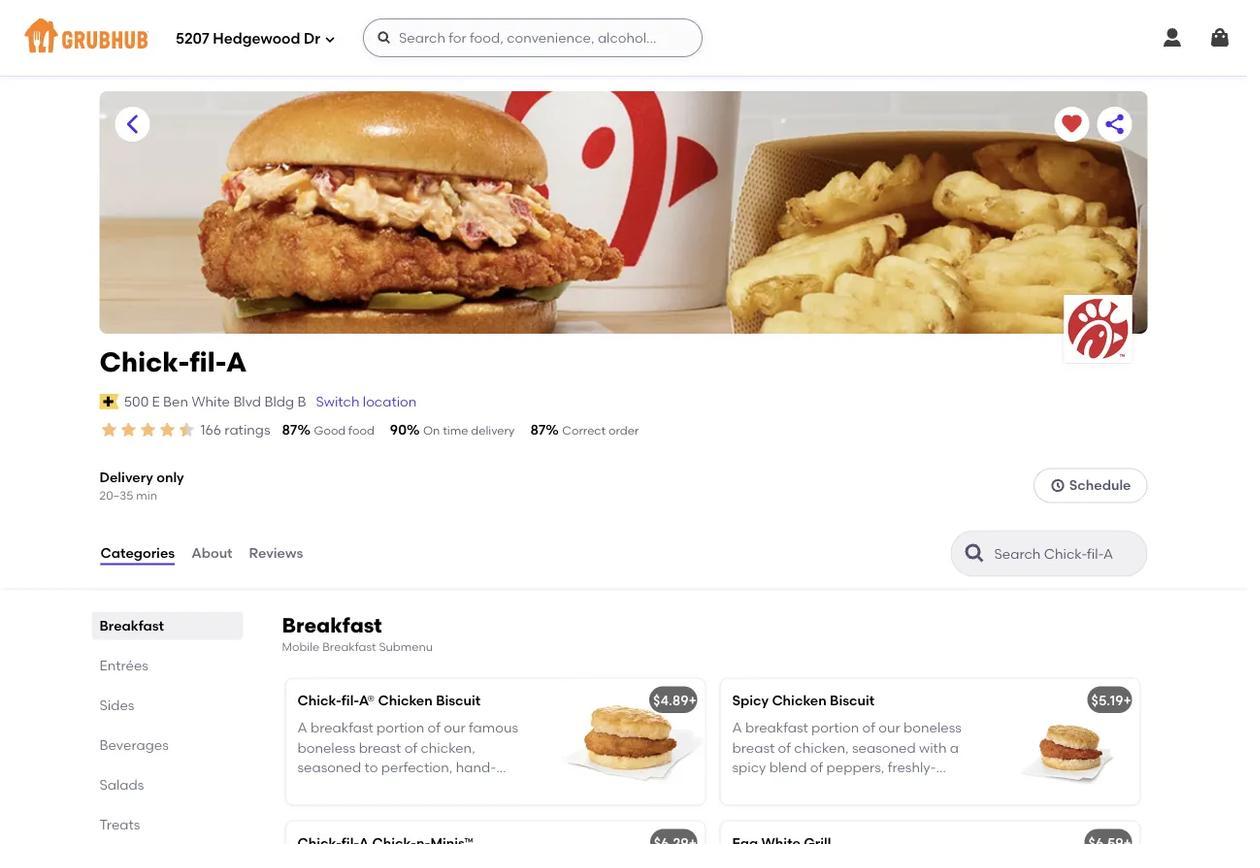 Task type: describe. For each thing, give the bounding box(es) containing it.
1 chicken from the left
[[378, 692, 433, 709]]

delivery only 20–35 min
[[99, 469, 184, 502]]

beverages tab
[[99, 735, 235, 755]]

166
[[200, 422, 221, 438]]

blvd
[[233, 393, 261, 410]]

spicy chicken biscuit image
[[994, 679, 1140, 805]]

entrées
[[99, 657, 148, 674]]

hedgewood
[[213, 30, 300, 48]]

chick-fil-a® chicken biscuit image
[[559, 679, 705, 805]]

a®
[[359, 692, 375, 709]]

svg image inside schedule button
[[1050, 478, 1065, 493]]

+ for $4.89
[[689, 692, 697, 709]]

about
[[191, 545, 232, 562]]

sides
[[99, 697, 134, 714]]

switch location
[[316, 393, 417, 410]]

5207
[[176, 30, 209, 48]]

order
[[608, 424, 639, 438]]

ben
[[163, 393, 188, 410]]

salads
[[99, 777, 144, 793]]

main navigation navigation
[[0, 0, 1247, 76]]

2 chicken from the left
[[772, 692, 827, 709]]

500
[[124, 393, 149, 410]]

food
[[349, 424, 374, 438]]

ratings
[[224, 422, 270, 438]]

breakfast right mobile
[[322, 640, 376, 654]]

beverages
[[99, 737, 169, 753]]

166 ratings
[[200, 422, 270, 438]]

breakfast tab
[[99, 616, 235, 636]]

categories
[[100, 545, 175, 562]]

fil- for a®
[[341, 692, 359, 709]]

categories button
[[99, 519, 176, 588]]

chick-fil-a® chicken biscuit
[[297, 692, 481, 709]]

delivery
[[471, 424, 515, 438]]

good food
[[314, 424, 374, 438]]

breakfast for breakfast
[[99, 618, 164, 634]]

$5.19 +
[[1091, 692, 1131, 709]]

b
[[297, 393, 306, 410]]

correct
[[562, 424, 606, 438]]

Search Chick-fil-A search field
[[992, 545, 1141, 563]]

0 horizontal spatial svg image
[[324, 33, 336, 45]]

1 biscuit from the left
[[436, 692, 481, 709]]

500 e ben white blvd bldg b button
[[123, 391, 307, 412]]

1 svg image from the left
[[1161, 26, 1184, 49]]

1 horizontal spatial svg image
[[377, 30, 392, 46]]

90
[[390, 422, 407, 438]]

chick-fil-a
[[99, 346, 247, 378]]

caret left icon image
[[121, 113, 144, 136]]

salads tab
[[99, 775, 235, 795]]

fil- for a
[[189, 346, 226, 378]]

about button
[[190, 519, 233, 588]]

2 svg image from the left
[[1208, 26, 1232, 49]]



Task type: locate. For each thing, give the bounding box(es) containing it.
1 horizontal spatial 87
[[530, 422, 546, 438]]

chick-fil-a chick-n-minis™ image
[[559, 822, 705, 844]]

schedule button
[[1033, 468, 1148, 503]]

0 horizontal spatial +
[[689, 692, 697, 709]]

time
[[443, 424, 468, 438]]

87 right delivery
[[530, 422, 546, 438]]

breakfast up entrées at the left bottom of the page
[[99, 618, 164, 634]]

500 e ben white blvd bldg b
[[124, 393, 306, 410]]

2 87 from the left
[[530, 422, 546, 438]]

fil- up white
[[189, 346, 226, 378]]

correct order
[[562, 424, 639, 438]]

schedule
[[1069, 477, 1131, 494]]

reviews button
[[248, 519, 304, 588]]

egg white grill image
[[994, 822, 1140, 844]]

switch location button
[[315, 391, 418, 412]]

breakfast up mobile
[[282, 613, 382, 637]]

2 + from the left
[[1123, 692, 1131, 709]]

dr
[[304, 30, 320, 48]]

saved restaurant button
[[1054, 107, 1089, 142]]

sides tab
[[99, 695, 235, 716]]

spicy chicken biscuit
[[732, 692, 875, 709]]

chick-fil-a logo image
[[1064, 295, 1132, 363]]

white
[[192, 393, 230, 410]]

mobile
[[282, 640, 320, 654]]

5207 hedgewood dr
[[176, 30, 320, 48]]

location
[[363, 393, 417, 410]]

87 down bldg on the top
[[282, 422, 297, 438]]

breakfast mobile breakfast submenu
[[282, 613, 433, 654]]

on time delivery
[[423, 424, 515, 438]]

Search for food, convenience, alcohol... search field
[[363, 18, 703, 57]]

+ for $5.19
[[1123, 692, 1131, 709]]

biscuit
[[436, 692, 481, 709], [830, 692, 875, 709]]

only
[[156, 469, 184, 486]]

star icon image
[[99, 420, 119, 440], [119, 420, 138, 440], [138, 420, 158, 440], [158, 420, 177, 440], [177, 420, 197, 440], [177, 420, 197, 440]]

spicy
[[732, 692, 769, 709]]

0 vertical spatial fil-
[[189, 346, 226, 378]]

min
[[136, 488, 157, 502]]

e
[[152, 393, 160, 410]]

1 horizontal spatial chicken
[[772, 692, 827, 709]]

1 horizontal spatial fil-
[[341, 692, 359, 709]]

treats tab
[[99, 815, 235, 835]]

chicken
[[378, 692, 433, 709], [772, 692, 827, 709]]

$4.89 +
[[653, 692, 697, 709]]

fil-
[[189, 346, 226, 378], [341, 692, 359, 709]]

chicken right "spicy"
[[772, 692, 827, 709]]

delivery
[[99, 469, 153, 486]]

chicken right a®
[[378, 692, 433, 709]]

0 horizontal spatial 87
[[282, 422, 297, 438]]

0 horizontal spatial chicken
[[378, 692, 433, 709]]

20–35
[[99, 488, 133, 502]]

reviews
[[249, 545, 303, 562]]

good
[[314, 424, 346, 438]]

chick- for chick-fil-a® chicken biscuit
[[297, 692, 341, 709]]

search icon image
[[963, 542, 986, 565]]

treats
[[99, 816, 140, 833]]

2 biscuit from the left
[[830, 692, 875, 709]]

1 horizontal spatial chick-
[[297, 692, 341, 709]]

chick- left a®
[[297, 692, 341, 709]]

1 + from the left
[[689, 692, 697, 709]]

saved restaurant image
[[1060, 113, 1084, 136]]

share icon image
[[1103, 113, 1126, 136]]

submenu
[[379, 640, 433, 654]]

1 vertical spatial chick-
[[297, 692, 341, 709]]

switch
[[316, 393, 360, 410]]

0 horizontal spatial fil-
[[189, 346, 226, 378]]

0 horizontal spatial biscuit
[[436, 692, 481, 709]]

entrées tab
[[99, 655, 235, 676]]

breakfast inside tab
[[99, 618, 164, 634]]

87 for good food
[[282, 422, 297, 438]]

subscription pass image
[[99, 394, 119, 409]]

fil- down 'breakfast mobile breakfast submenu'
[[341, 692, 359, 709]]

87 for correct order
[[530, 422, 546, 438]]

svg image
[[1161, 26, 1184, 49], [1208, 26, 1232, 49]]

chick-
[[99, 346, 189, 378], [297, 692, 341, 709]]

$4.89
[[653, 692, 689, 709]]

0 vertical spatial chick-
[[99, 346, 189, 378]]

chick- for chick-fil-a
[[99, 346, 189, 378]]

a
[[226, 346, 247, 378]]

on
[[423, 424, 440, 438]]

1 horizontal spatial +
[[1123, 692, 1131, 709]]

0 horizontal spatial svg image
[[1161, 26, 1184, 49]]

breakfast
[[282, 613, 382, 637], [99, 618, 164, 634], [322, 640, 376, 654]]

bldg
[[264, 393, 294, 410]]

svg image
[[377, 30, 392, 46], [324, 33, 336, 45], [1050, 478, 1065, 493]]

1 vertical spatial fil-
[[341, 692, 359, 709]]

+
[[689, 692, 697, 709], [1123, 692, 1131, 709]]

1 horizontal spatial svg image
[[1208, 26, 1232, 49]]

0 horizontal spatial chick-
[[99, 346, 189, 378]]

breakfast for breakfast mobile breakfast submenu
[[282, 613, 382, 637]]

2 horizontal spatial svg image
[[1050, 478, 1065, 493]]

1 horizontal spatial biscuit
[[830, 692, 875, 709]]

$5.19
[[1091, 692, 1123, 709]]

1 87 from the left
[[282, 422, 297, 438]]

87
[[282, 422, 297, 438], [530, 422, 546, 438]]

chick- up 500
[[99, 346, 189, 378]]



Task type: vqa. For each thing, say whether or not it's contained in the screenshot.
the sellers for Best Sellers Most ordered on Grubhub
no



